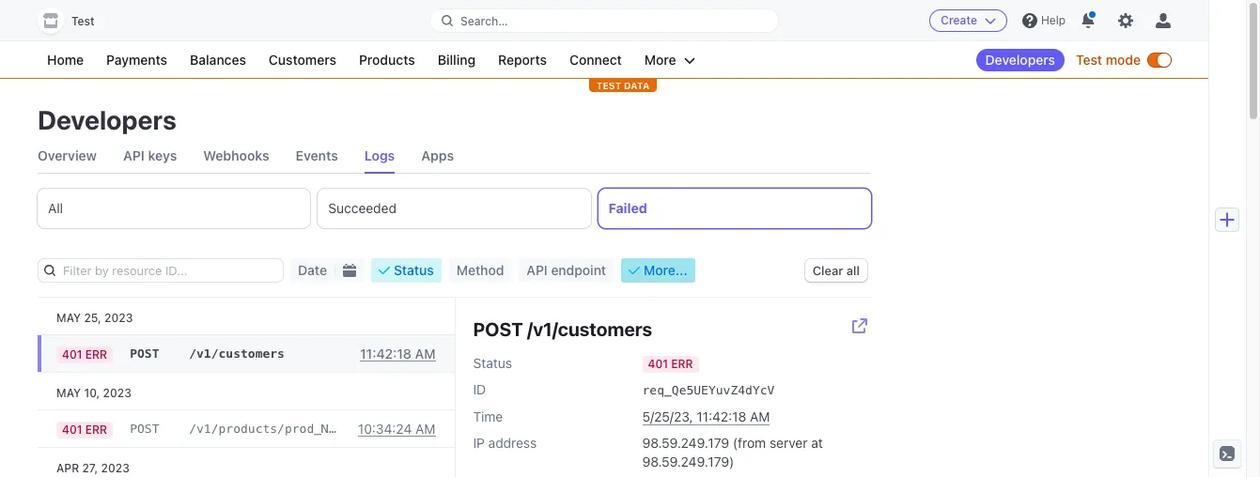 Task type: locate. For each thing, give the bounding box(es) containing it.
am inside 10:34:24 am button
[[416, 421, 436, 437]]

1 horizontal spatial /v1/customers
[[527, 319, 652, 340]]

0 horizontal spatial /v1/customers
[[189, 347, 285, 361]]

err up req_qe5ueyuvz4dycv
[[671, 357, 693, 371]]

api for api endpoint
[[527, 262, 548, 278]]

1 horizontal spatial api
[[527, 262, 548, 278]]

401 err down 10,
[[62, 422, 107, 437]]

tab list
[[38, 139, 871, 174]]

developers
[[985, 52, 1055, 68], [38, 104, 177, 135]]

post down the may 10, 2023
[[130, 422, 159, 436]]

method
[[457, 262, 504, 278]]

am
[[415, 346, 436, 362], [750, 409, 770, 425], [416, 421, 436, 437]]

test left mode
[[1076, 52, 1102, 68]]

1 vertical spatial post
[[130, 347, 159, 361]]

api left keys
[[123, 148, 145, 164]]

method button
[[449, 258, 512, 283]]

api
[[123, 148, 145, 164], [527, 262, 548, 278]]

1 horizontal spatial 11:42:18
[[697, 409, 746, 425]]

98.59.249.179)
[[642, 454, 734, 470]]

test inside button
[[71, 14, 95, 28]]

1 may from the top
[[56, 311, 81, 325]]

am for 11:42:18 am
[[415, 346, 436, 362]]

am up 10:34:24 am
[[415, 346, 436, 362]]

err down may 25, 2023
[[85, 347, 107, 361]]

status up the id
[[473, 355, 512, 371]]

may
[[56, 311, 81, 325], [56, 386, 81, 400]]

help button
[[1015, 6, 1073, 36]]

test up home
[[71, 14, 95, 28]]

am up (from
[[750, 409, 770, 425]]

401
[[62, 347, 82, 361], [648, 357, 668, 371], [62, 422, 82, 437]]

err for 10:34:24 am
[[85, 422, 107, 437]]

25,
[[84, 311, 101, 325]]

err down the may 10, 2023
[[85, 422, 107, 437]]

401 up apr
[[62, 422, 82, 437]]

all button
[[38, 189, 310, 228]]

1 vertical spatial developers
[[38, 104, 177, 135]]

post for 10:34:24 am
[[130, 422, 159, 436]]

home
[[47, 52, 84, 68]]

date
[[298, 262, 327, 278]]

logs
[[365, 148, 395, 164]]

2023 for may 10, 2023
[[103, 386, 131, 400]]

/v1/customers
[[527, 319, 652, 340], [189, 347, 285, 361]]

401 for 10:34:24 am
[[62, 422, 82, 437]]

failed
[[609, 200, 647, 216]]

0 vertical spatial test
[[71, 14, 95, 28]]

1 vertical spatial test
[[1076, 52, 1102, 68]]

webhooks link
[[203, 139, 269, 173]]

api endpoint button
[[519, 258, 614, 283]]

401 err
[[62, 347, 107, 361], [648, 357, 693, 371], [62, 422, 107, 437]]

post down may 25, 2023
[[130, 347, 159, 361]]

api inside api keys link
[[123, 148, 145, 164]]

10:34:24 am
[[358, 421, 436, 437]]

11:42:18 inside 5/25/23, 11:42:18 am button
[[697, 409, 746, 425]]

developers link
[[976, 49, 1065, 71]]

1 vertical spatial 11:42:18
[[697, 409, 746, 425]]

Search… text field
[[430, 9, 778, 32]]

1 vertical spatial status
[[473, 355, 512, 371]]

api keys
[[123, 148, 177, 164]]

mode
[[1106, 52, 1141, 68]]

0 vertical spatial 2023
[[104, 311, 133, 325]]

11:42:18 down req_qe5ueyuvz4dycv
[[697, 409, 746, 425]]

balances
[[190, 52, 246, 68]]

billing link
[[428, 49, 485, 71]]

0 horizontal spatial 11:42:18
[[360, 346, 412, 362]]

endpoint
[[551, 262, 606, 278]]

2023 right 27,
[[101, 461, 130, 475]]

status left method
[[394, 262, 434, 278]]

0 vertical spatial status
[[394, 262, 434, 278]]

98.59.249.179 (from server at 98.59.249.179)
[[642, 435, 823, 470]]

0 horizontal spatial status
[[394, 262, 434, 278]]

1 horizontal spatial developers
[[985, 52, 1055, 68]]

0 vertical spatial 11:42:18
[[360, 346, 412, 362]]

may for may 10, 2023
[[56, 386, 81, 400]]

1 vertical spatial api
[[527, 262, 548, 278]]

2023
[[104, 311, 133, 325], [103, 386, 131, 400], [101, 461, 130, 475]]

status
[[394, 262, 434, 278], [473, 355, 512, 371]]

err
[[85, 347, 107, 361], [671, 357, 693, 371], [85, 422, 107, 437]]

11:42:18
[[360, 346, 412, 362], [697, 409, 746, 425]]

balances link
[[181, 49, 256, 71]]

billing
[[438, 52, 476, 68]]

test for test mode
[[1076, 52, 1102, 68]]

connect link
[[560, 49, 631, 71]]

2023 right 25,
[[104, 311, 133, 325]]

api inside api endpoint button
[[527, 262, 548, 278]]

post /v1/customers
[[473, 319, 652, 340]]

reports link
[[489, 49, 556, 71]]

search…
[[461, 14, 508, 28]]

0 horizontal spatial api
[[123, 148, 145, 164]]

payments
[[106, 52, 167, 68]]

developers down help button
[[985, 52, 1055, 68]]

5/25/23,
[[642, 409, 693, 425]]

at
[[811, 435, 823, 451]]

am inside the 11:42:18 am button
[[415, 346, 436, 362]]

1 vertical spatial may
[[56, 386, 81, 400]]

may left 25,
[[56, 311, 81, 325]]

test
[[71, 14, 95, 28], [1076, 52, 1102, 68]]

am right 10:34:24
[[416, 421, 436, 437]]

create button
[[930, 9, 1007, 32]]

98.59.249.179
[[642, 435, 729, 451]]

2 vertical spatial post
[[130, 422, 159, 436]]

0 horizontal spatial developers
[[38, 104, 177, 135]]

1 horizontal spatial test
[[1076, 52, 1102, 68]]

2 vertical spatial 2023
[[101, 461, 130, 475]]

401 down may 25, 2023
[[62, 347, 82, 361]]

2 may from the top
[[56, 386, 81, 400]]

payments link
[[97, 49, 177, 71]]

may left 10,
[[56, 386, 81, 400]]

0 vertical spatial api
[[123, 148, 145, 164]]

developers up overview
[[38, 104, 177, 135]]

0 horizontal spatial test
[[71, 14, 95, 28]]

clear all button
[[805, 259, 867, 282]]

time
[[473, 409, 503, 425]]

post down method button
[[473, 319, 523, 340]]

post
[[473, 319, 523, 340], [130, 347, 159, 361], [130, 422, 159, 436]]

11:42:18 up 10:34:24
[[360, 346, 412, 362]]

401 err down 25,
[[62, 347, 107, 361]]

status tab list
[[38, 189, 871, 228]]

0 vertical spatial may
[[56, 311, 81, 325]]

1 horizontal spatial status
[[473, 355, 512, 371]]

2023 right 10,
[[103, 386, 131, 400]]

api left endpoint
[[527, 262, 548, 278]]

1 vertical spatial 2023
[[103, 386, 131, 400]]

customers link
[[259, 49, 346, 71]]



Task type: vqa. For each thing, say whether or not it's contained in the screenshot.
the Subscriptions Manage subscriptions behavior for Checkout sessions and Payment Links
no



Task type: describe. For each thing, give the bounding box(es) containing it.
logs link
[[365, 139, 395, 173]]

webhooks
[[203, 148, 269, 164]]

0 vertical spatial developers
[[985, 52, 1055, 68]]

id
[[473, 382, 486, 398]]

api endpoint
[[527, 262, 606, 278]]

date button
[[290, 258, 335, 283]]

reports
[[498, 52, 547, 68]]

test mode
[[1076, 52, 1141, 68]]

connect
[[570, 52, 622, 68]]

events link
[[296, 139, 338, 173]]

ip
[[473, 435, 485, 451]]

10,
[[84, 386, 100, 400]]

server
[[770, 435, 808, 451]]

(from
[[733, 435, 766, 451]]

tab list containing overview
[[38, 139, 871, 174]]

post for 11:42:18 am
[[130, 347, 159, 361]]

10:34:24 am button
[[358, 421, 436, 438]]

am inside 5/25/23, 11:42:18 am button
[[750, 409, 770, 425]]

test data
[[596, 80, 650, 91]]

err for 11:42:18 am
[[85, 347, 107, 361]]

more... button
[[621, 258, 695, 283]]

succeeded button
[[318, 189, 591, 228]]

more...
[[644, 262, 688, 278]]

401 err up req_qe5ueyuvz4dycv
[[648, 357, 693, 371]]

overview link
[[38, 139, 97, 173]]

11:42:18 am
[[360, 346, 436, 362]]

more
[[645, 52, 676, 68]]

5/25/23, 11:42:18 am button
[[642, 408, 770, 427]]

may for may 25, 2023
[[56, 311, 81, 325]]

help
[[1041, 13, 1066, 27]]

0 vertical spatial post
[[473, 319, 523, 340]]

11:42:18 inside button
[[360, 346, 412, 362]]

clear all
[[813, 263, 860, 278]]

clear
[[813, 263, 843, 278]]

all
[[48, 200, 63, 216]]

may 10, 2023
[[56, 386, 131, 400]]

products link
[[350, 49, 425, 71]]

401 err for 11:42:18 am
[[62, 347, 107, 361]]

/v1/products/prod_nrffcay0u7c1jf
[[189, 422, 424, 436]]

apr 27, 2023
[[56, 461, 130, 475]]

ip address
[[473, 435, 537, 451]]

home link
[[38, 49, 93, 71]]

more button
[[635, 49, 705, 71]]

events
[[296, 148, 338, 164]]

overview
[[38, 148, 97, 164]]

apr
[[56, 461, 79, 475]]

succeeded
[[328, 200, 397, 216]]

keys
[[148, 148, 177, 164]]

data
[[624, 80, 650, 91]]

2023 for may 25, 2023
[[104, 311, 133, 325]]

test for test
[[71, 14, 95, 28]]

1 vertical spatial /v1/customers
[[189, 347, 285, 361]]

test button
[[38, 8, 113, 34]]

5/25/23, 11:42:18 am
[[642, 409, 770, 425]]

req_qe5ueyuvz4dycv
[[642, 383, 775, 398]]

may 25, 2023
[[56, 311, 133, 325]]

am for 10:34:24 am
[[416, 421, 436, 437]]

Search… search field
[[430, 9, 778, 32]]

status inside button
[[394, 262, 434, 278]]

401 up 5/25/23,
[[648, 357, 668, 371]]

failed button
[[598, 189, 871, 228]]

products
[[359, 52, 415, 68]]

all
[[847, 263, 860, 278]]

11:42:18 am button
[[360, 346, 436, 363]]

0 vertical spatial /v1/customers
[[527, 319, 652, 340]]

api for api keys
[[123, 148, 145, 164]]

test
[[596, 80, 622, 91]]

27,
[[82, 461, 98, 475]]

create
[[941, 13, 977, 27]]

customers
[[269, 52, 336, 68]]

10:34:24
[[358, 421, 412, 437]]

apps
[[421, 148, 454, 164]]

401 err for 10:34:24 am
[[62, 422, 107, 437]]

api keys link
[[123, 139, 177, 173]]

2023 for apr 27, 2023
[[101, 461, 130, 475]]

address
[[488, 435, 537, 451]]

401 for 11:42:18 am
[[62, 347, 82, 361]]

apps link
[[421, 139, 454, 173]]

status button
[[371, 258, 441, 283]]



